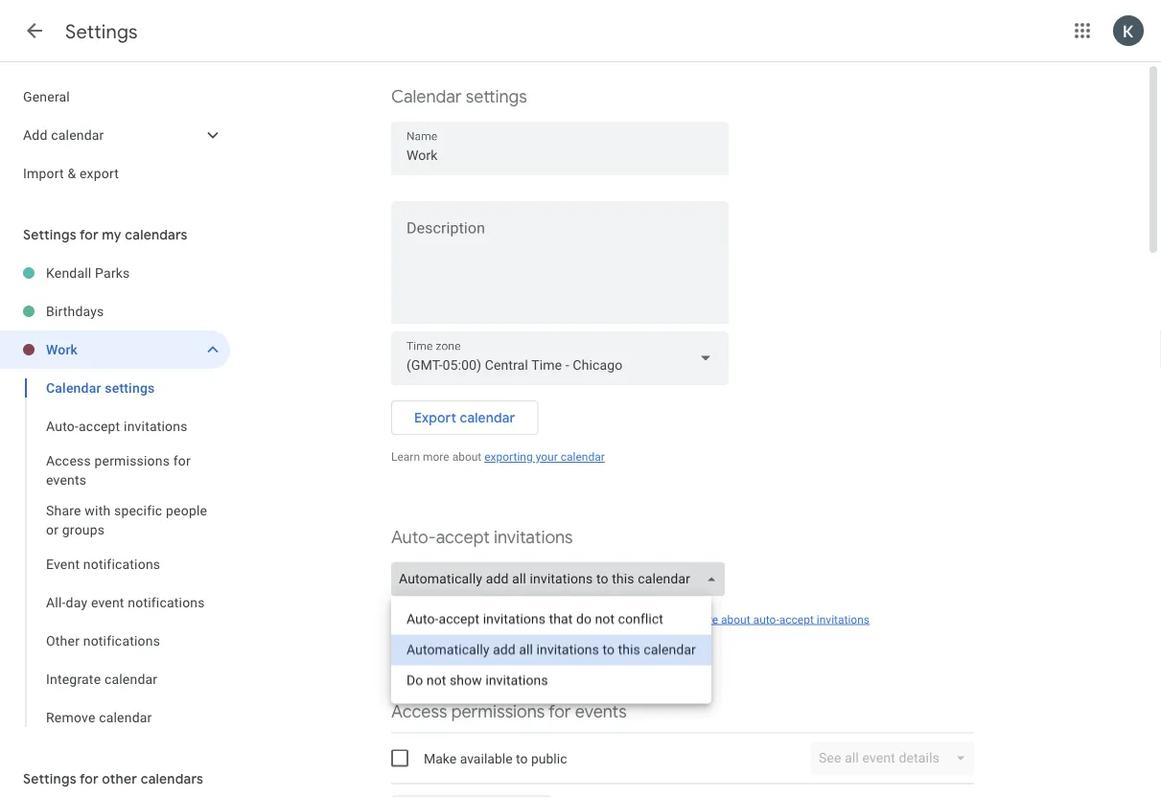 Task type: describe. For each thing, give the bounding box(es) containing it.
birthdays link
[[46, 293, 230, 331]]

import & export
[[23, 165, 119, 181]]

1 vertical spatial notifications
[[128, 595, 205, 611]]

0 horizontal spatial learn
[[391, 451, 420, 464]]

make
[[424, 751, 457, 767]]

2 auto- from the left
[[753, 613, 779, 627]]

exporting your calendar link
[[485, 451, 605, 464]]

auto- inside settings for my calendars tree
[[46, 419, 79, 434]]

all-day event notifications
[[46, 595, 205, 611]]

other
[[46, 633, 80, 649]]

1 horizontal spatial invitations
[[494, 527, 573, 549]]

automatically add all invitations to this calendar option
[[391, 635, 711, 666]]

can
[[516, 613, 535, 627]]

1 horizontal spatial permissions
[[451, 701, 545, 723]]

notifications for other notifications
[[83, 633, 160, 649]]

day
[[66, 595, 87, 611]]

share
[[46, 503, 81, 519]]

&
[[68, 165, 76, 181]]

1 horizontal spatial events
[[575, 701, 627, 723]]

birthdays tree item
[[0, 293, 230, 331]]

notifications for event notifications
[[83, 557, 160, 573]]

access permissions for events inside group
[[46, 453, 191, 488]]

settings for settings for my calendars
[[23, 226, 76, 244]]

settings for settings
[[65, 19, 138, 44]]

0 vertical spatial calendar
[[391, 86, 462, 108]]

1 vertical spatial auto-accept invitations
[[391, 527, 573, 549]]

kendall parks tree item
[[0, 254, 230, 293]]

all-
[[46, 595, 66, 611]]

calendars for settings for my calendars
[[125, 226, 188, 244]]

my
[[102, 226, 122, 244]]

for inside tree
[[173, 453, 191, 469]]

integrate calendar
[[46, 672, 158, 688]]

0 vertical spatial calendar settings
[[391, 86, 527, 108]]

event
[[91, 595, 124, 611]]

learn more about exporting your calendar
[[391, 451, 605, 464]]

accept inside settings for my calendars tree
[[79, 419, 120, 434]]

for down the do not show invitations option
[[549, 701, 571, 723]]

calendar inside tree
[[46, 380, 101, 396]]

for for settings for other calendars
[[80, 771, 99, 788]]

1 vertical spatial more
[[692, 613, 718, 627]]

settings for other calendars
[[23, 771, 203, 788]]

kendall
[[46, 265, 92, 281]]

people
[[166, 503, 207, 519]]

general
[[23, 89, 70, 105]]

share with specific people or groups
[[46, 503, 207, 538]]

1 horizontal spatial about
[[721, 613, 751, 627]]

kendall parks
[[46, 265, 130, 281]]

exporting
[[485, 451, 533, 464]]

calendar for remove calendar
[[99, 710, 152, 726]]

settings for my calendars
[[23, 226, 188, 244]]

1 vertical spatial access permissions for events
[[391, 701, 627, 723]]

or
[[46, 522, 59, 538]]

1 horizontal spatial auto-
[[391, 527, 436, 549]]

for for settings for my calendars
[[80, 226, 99, 244]]

work link
[[46, 331, 196, 369]]

calendar for export calendar
[[460, 410, 515, 427]]

auto-accept invitations that do not conflict option
[[391, 605, 711, 635]]



Task type: locate. For each thing, give the bounding box(es) containing it.
0 vertical spatial learn
[[391, 451, 420, 464]]

calendars right my
[[125, 226, 188, 244]]

settings
[[65, 19, 138, 44], [23, 226, 76, 244], [23, 771, 76, 788]]

0 vertical spatial calendars
[[125, 226, 188, 244]]

2 horizontal spatial invitations
[[817, 613, 870, 627]]

more right "invitations."
[[692, 613, 718, 627]]

0 vertical spatial auto-
[[46, 419, 79, 434]]

1 horizontal spatial access permissions for events
[[391, 701, 627, 723]]

None text field
[[391, 223, 729, 316]]

calendar inside tree
[[51, 127, 104, 143]]

add calendar
[[23, 127, 104, 143]]

1 vertical spatial settings
[[105, 380, 155, 396]]

0 vertical spatial events
[[46, 472, 86, 488]]

0 vertical spatial notifications
[[83, 557, 160, 573]]

public
[[531, 751, 567, 767]]

0 horizontal spatial more
[[423, 451, 449, 464]]

0 vertical spatial settings
[[466, 86, 527, 108]]

for
[[80, 226, 99, 244], [173, 453, 191, 469], [446, 613, 460, 627], [549, 701, 571, 723], [80, 771, 99, 788]]

1 horizontal spatial calendar
[[391, 86, 462, 108]]

1 vertical spatial access
[[391, 701, 447, 723]]

0 vertical spatial access permissions for events
[[46, 453, 191, 488]]

calendar for add calendar
[[51, 127, 104, 143]]

0 vertical spatial access
[[46, 453, 91, 469]]

0 vertical spatial invitations
[[124, 419, 188, 434]]

make available to public
[[424, 751, 567, 767]]

0 horizontal spatial settings
[[105, 380, 155, 396]]

1 vertical spatial invitations
[[494, 527, 573, 549]]

calendars for settings for other calendars
[[141, 771, 203, 788]]

auto- up calendars
[[391, 527, 436, 549]]

access permissions for events
[[46, 453, 191, 488], [391, 701, 627, 723]]

calendar down integrate calendar
[[99, 710, 152, 726]]

events down the do not show invitations option
[[575, 701, 627, 723]]

settings down remove
[[23, 771, 76, 788]]

calendar
[[391, 86, 462, 108], [46, 380, 101, 396]]

notifications up all-day event notifications
[[83, 557, 160, 573]]

settings right go back image
[[65, 19, 138, 44]]

groups
[[62, 522, 105, 538]]

1 horizontal spatial access
[[391, 701, 447, 723]]

for left other
[[80, 771, 99, 788]]

invitations inside settings for my calendars tree
[[124, 419, 188, 434]]

integrate
[[46, 672, 101, 688]]

1 vertical spatial auto-
[[391, 527, 436, 549]]

to
[[516, 751, 528, 767]]

notifications down all-day event notifications
[[83, 633, 160, 649]]

permissions
[[94, 453, 170, 469], [451, 701, 545, 723]]

permissions inside settings for my calendars tree
[[94, 453, 170, 469]]

auto-accept invitations inside settings for my calendars tree
[[46, 419, 188, 434]]

0 horizontal spatial events
[[46, 472, 86, 488]]

event
[[46, 557, 80, 573]]

settings heading
[[65, 19, 138, 44]]

settings inside tree
[[105, 380, 155, 396]]

0 vertical spatial auto-accept invitations
[[46, 419, 188, 434]]

0 vertical spatial permissions
[[94, 453, 170, 469]]

1 horizontal spatial auto-
[[753, 613, 779, 627]]

1 horizontal spatial calendar settings
[[391, 86, 527, 108]]

calendars right other
[[141, 771, 203, 788]]

None text field
[[407, 142, 714, 169]]

calendar up the &
[[51, 127, 104, 143]]

calendar settings inside settings for my calendars tree
[[46, 380, 155, 396]]

learn more about auto-accept invitations link
[[660, 613, 870, 627]]

events
[[46, 472, 86, 488], [575, 701, 627, 723]]

invitations
[[124, 419, 188, 434], [494, 527, 573, 549], [817, 613, 870, 627]]

work
[[46, 342, 78, 358]]

other
[[102, 771, 137, 788]]

learn down export
[[391, 451, 420, 464]]

calendar down other notifications
[[104, 672, 158, 688]]

auto-accept invitations list box
[[391, 597, 711, 704]]

more down export
[[423, 451, 449, 464]]

auto-
[[538, 613, 564, 627], [753, 613, 779, 627]]

1 horizontal spatial learn
[[660, 613, 689, 627]]

settings up kendall
[[23, 226, 76, 244]]

calendars for resources can auto-accept invitations. learn more about auto-accept invitations
[[391, 613, 870, 627]]

0 vertical spatial about
[[452, 451, 482, 464]]

go back image
[[23, 19, 46, 42]]

0 horizontal spatial calendar
[[46, 380, 101, 396]]

1 vertical spatial learn
[[660, 613, 689, 627]]

notifications right event
[[128, 595, 205, 611]]

calendar right your
[[561, 451, 605, 464]]

settings for my calendars tree
[[0, 254, 230, 737]]

1 vertical spatial calendar
[[46, 380, 101, 396]]

0 vertical spatial more
[[423, 451, 449, 464]]

about
[[452, 451, 482, 464], [721, 613, 751, 627]]

add
[[23, 127, 48, 143]]

your
[[536, 451, 558, 464]]

auto-
[[46, 419, 79, 434], [391, 527, 436, 549]]

calendars
[[125, 226, 188, 244], [141, 771, 203, 788]]

1 horizontal spatial settings
[[466, 86, 527, 108]]

resources
[[463, 613, 514, 627]]

export
[[414, 410, 457, 427]]

work tree item
[[0, 331, 230, 369]]

1 horizontal spatial more
[[692, 613, 718, 627]]

0 horizontal spatial permissions
[[94, 453, 170, 469]]

None field
[[391, 332, 729, 386], [391, 562, 733, 597], [391, 332, 729, 386], [391, 562, 733, 597]]

1 vertical spatial calendar settings
[[46, 380, 155, 396]]

accept
[[79, 419, 120, 434], [436, 527, 490, 549], [564, 613, 599, 627], [779, 613, 814, 627]]

invitations.
[[601, 613, 657, 627]]

auto-accept invitations
[[46, 419, 188, 434], [391, 527, 573, 549]]

0 vertical spatial settings
[[65, 19, 138, 44]]

0 horizontal spatial auto-accept invitations
[[46, 419, 188, 434]]

export
[[80, 165, 119, 181]]

parks
[[95, 265, 130, 281]]

for left resources
[[446, 613, 460, 627]]

calendar for integrate calendar
[[104, 672, 158, 688]]

events up share
[[46, 472, 86, 488]]

calendar
[[51, 127, 104, 143], [460, 410, 515, 427], [561, 451, 605, 464], [104, 672, 158, 688], [99, 710, 152, 726]]

group containing calendar settings
[[0, 369, 230, 737]]

access up share
[[46, 453, 91, 469]]

1 auto- from the left
[[538, 613, 564, 627]]

for for calendars for resources can auto-accept invitations. learn more about auto-accept invitations
[[446, 613, 460, 627]]

permissions up specific on the bottom left of page
[[94, 453, 170, 469]]

1 vertical spatial events
[[575, 701, 627, 723]]

notifications
[[83, 557, 160, 573], [128, 595, 205, 611], [83, 633, 160, 649]]

0 horizontal spatial invitations
[[124, 419, 188, 434]]

1 vertical spatial permissions
[[451, 701, 545, 723]]

with
[[85, 503, 111, 519]]

1 vertical spatial about
[[721, 613, 751, 627]]

auto-accept invitations down work tree item
[[46, 419, 188, 434]]

calendars
[[391, 613, 443, 627]]

settings for settings for other calendars
[[23, 771, 76, 788]]

1 vertical spatial settings
[[23, 226, 76, 244]]

group
[[0, 369, 230, 737]]

learn right "invitations."
[[660, 613, 689, 627]]

2 vertical spatial notifications
[[83, 633, 160, 649]]

learn
[[391, 451, 420, 464], [660, 613, 689, 627]]

tree
[[0, 78, 230, 193]]

event notifications
[[46, 557, 160, 573]]

other notifications
[[46, 633, 160, 649]]

export calendar
[[414, 410, 515, 427]]

calendar up learn more about exporting your calendar
[[460, 410, 515, 427]]

0 horizontal spatial calendar settings
[[46, 380, 155, 396]]

calendar settings
[[391, 86, 527, 108], [46, 380, 155, 396]]

access
[[46, 453, 91, 469], [391, 701, 447, 723]]

0 horizontal spatial about
[[452, 451, 482, 464]]

0 horizontal spatial auto-
[[538, 613, 564, 627]]

more
[[423, 451, 449, 464], [692, 613, 718, 627]]

permissions up make available to public
[[451, 701, 545, 723]]

remove calendar
[[46, 710, 152, 726]]

2 vertical spatial invitations
[[817, 613, 870, 627]]

access permissions for events up to
[[391, 701, 627, 723]]

available
[[460, 751, 513, 767]]

2 vertical spatial settings
[[23, 771, 76, 788]]

import
[[23, 165, 64, 181]]

auto-accept invitations down learn more about exporting your calendar
[[391, 527, 573, 549]]

auto- down work
[[46, 419, 79, 434]]

for up people
[[173, 453, 191, 469]]

access permissions for events up specific on the bottom left of page
[[46, 453, 191, 488]]

tree containing general
[[0, 78, 230, 193]]

1 horizontal spatial auto-accept invitations
[[391, 527, 573, 549]]

settings
[[466, 86, 527, 108], [105, 380, 155, 396]]

do not show invitations option
[[391, 666, 711, 697]]

birthdays
[[46, 304, 104, 319]]

remove
[[46, 710, 95, 726]]

specific
[[114, 503, 162, 519]]

events inside settings for my calendars tree
[[46, 472, 86, 488]]

0 horizontal spatial access permissions for events
[[46, 453, 191, 488]]

1 vertical spatial calendars
[[141, 771, 203, 788]]

0 horizontal spatial auto-
[[46, 419, 79, 434]]

access up make
[[391, 701, 447, 723]]

access inside access permissions for events
[[46, 453, 91, 469]]

for left my
[[80, 226, 99, 244]]

0 horizontal spatial access
[[46, 453, 91, 469]]



Task type: vqa. For each thing, say whether or not it's contained in the screenshot.
ADD NOTIFICATION
no



